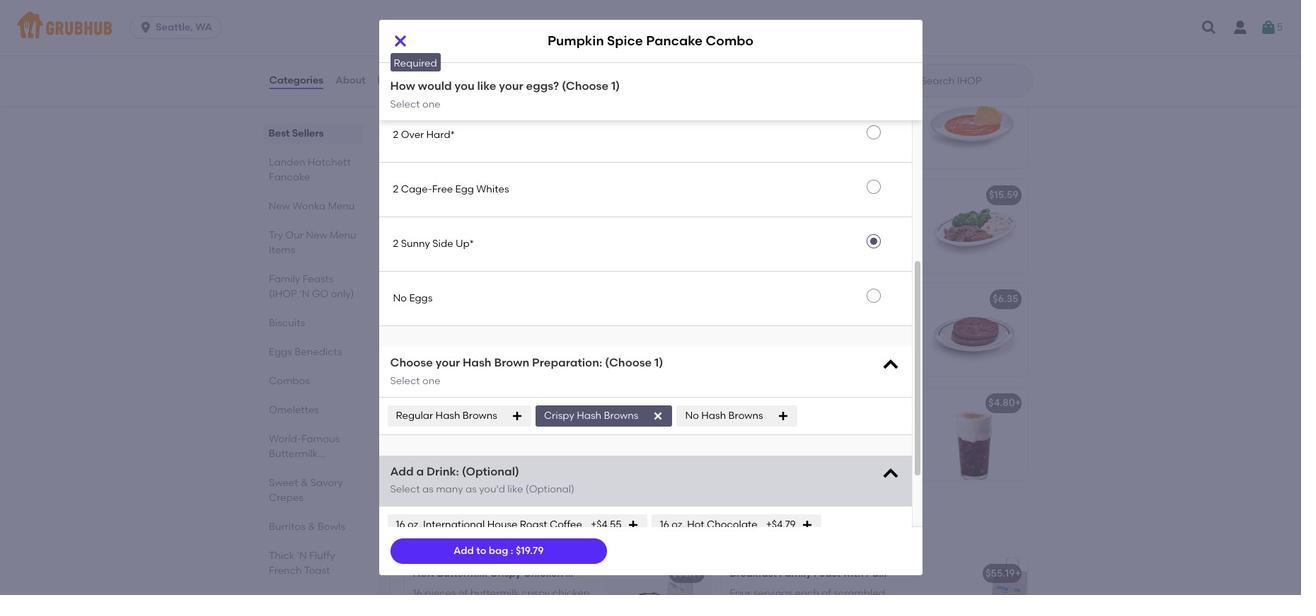 Task type: vqa. For each thing, say whether or not it's contained in the screenshot.
No Hash Browns's No
yes



Task type: describe. For each thing, give the bounding box(es) containing it.
svg image down 'cold'
[[881, 464, 901, 484]]

your inside choose your hash brown preparation:  (choose 1) select one
[[436, 356, 460, 370]]

tender
[[730, 209, 763, 221]]

1 vertical spatial sauce.
[[521, 134, 553, 146]]

crispy inside 16 pieces of buttermilk crispy chicken breast strips, served with a side salad, a basket of french fries, and creamy sharp cheddar mac & cheese.  serves 4.
[[522, 209, 550, 221]]

a inside golden-brown belgian waffle topped with 4 buttermilk crispy chicken strips tossed in spicy nashville hot sauce & served with a side of ranch dressing.
[[575, 44, 581, 56]]

0 horizontal spatial eggs
[[269, 346, 292, 358]]

nashville inside five buttermilk crispy chicken strips tossed in nashville hot sauce. served with choice of dipping sauce.
[[458, 120, 501, 132]]

2 up toast.
[[425, 356, 430, 368]]

only.
[[503, 530, 522, 540]]

0 horizontal spatial spice
[[458, 397, 485, 409]]

available
[[402, 530, 440, 540]]

1 horizontal spatial spice
[[607, 33, 643, 49]]

no for no eggs
[[393, 292, 407, 304]]

serves
[[452, 267, 484, 279]]

family down 'available'
[[566, 567, 598, 579]]

1 vertical spatial nashville
[[437, 85, 482, 97]]

world-
[[269, 433, 301, 445]]

topped for cheese
[[860, 105, 895, 117]]

how would you like your eggs? (choose 1) select one
[[390, 79, 620, 110]]

$15.59
[[989, 189, 1019, 201]]

'n inside family feasts (ihop 'n go only)
[[299, 288, 309, 300]]

100%
[[730, 417, 755, 429]]

egg
[[567, 328, 586, 340]]

new buttermilk crispy chicken family feast for $15.59
[[413, 189, 627, 201]]

new nashville crispy chicken strips & fries image
[[604, 76, 710, 168]]

one inside how would you like your eggs? (choose 1) select one
[[422, 98, 441, 110]]

spice
[[806, 446, 832, 458]]

browns for no hash browns
[[729, 410, 763, 422]]

new inside try our new menu items
[[306, 229, 327, 241]]

+ for $55.19
[[1015, 567, 1021, 579]]

+$4.55
[[591, 519, 622, 531]]

& inside 100% arabica iced cold brew sweetened with vanilla & topped with a pumpkin spice creamy cold foam.
[[841, 432, 848, 444]]

fresh
[[494, 342, 517, 354]]

0 horizontal spatial $19.79
[[516, 545, 544, 557]]

sweet
[[269, 477, 298, 489]]

would
[[418, 79, 452, 93]]

browns for crispy hash browns
[[604, 410, 639, 422]]

crispy down multigrain
[[544, 410, 575, 422]]

in inside five buttermilk crispy chicken strips tossed in nashville hot sauce. served with choice of dipping sauce.
[[447, 120, 455, 132]]

svg image up "foam"
[[881, 355, 901, 375]]

2 sunny side up* button
[[379, 217, 912, 271]]

like inside how would you like your eggs? (choose 1) select one
[[477, 79, 496, 93]]

2  impossible™ plant-based sausages, scrambled cage-free egg whites, seasonal fresh fruit & choice of 2 protein pancakes or multigrain toast.
[[413, 313, 586, 383]]

only) for family feasts (ihop 'n go only) available for ihop 'n go only. not available for dine-in.
[[604, 510, 641, 528]]

combos
[[269, 375, 310, 387]]

$4.80 +
[[989, 397, 1021, 409]]

french inside 16 pieces of buttermilk crispy chicken breast strips, served with a side salad, a basket of french fries, and creamy sharp cheddar mac & cheese.  serves 4.
[[500, 238, 533, 250]]

0 vertical spatial combo
[[706, 33, 754, 49]]

fluffy
[[309, 550, 335, 562]]

wonka
[[292, 200, 326, 212]]

of up strips,
[[459, 209, 468, 221]]

french inside thick 'n fluffy french toast
[[269, 565, 302, 577]]

world-famous buttermilk pancakes sweet & savory crepes
[[269, 433, 343, 504]]

sauce
[[477, 44, 506, 56]]

no eggs
[[393, 292, 433, 304]]

creamy inside 16 pieces of buttermilk crispy chicken breast strips, served with a side salad, a basket of french fries, and creamy sharp cheddar mac & cheese.  serves 4.
[[413, 252, 450, 264]]

2 for 2 over hard*
[[393, 129, 399, 141]]

& left fries
[[590, 85, 598, 97]]

iced
[[798, 417, 819, 429]]

plant-
[[498, 293, 528, 305]]

choose your hash brown preparation:  (choose 1) select one
[[390, 356, 663, 387]]

1 vertical spatial (optional)
[[526, 484, 575, 496]]

(choose inside how would you like your eggs? (choose 1) select one
[[562, 79, 609, 93]]

crispy inside five buttermilk crispy chicken strips tossed in nashville hot sauce. served with choice of dipping sauce.
[[486, 105, 514, 117]]

1) inside choose your hash brown preparation:  (choose 1) select one
[[655, 356, 663, 370]]

served inside golden-brown belgian waffle topped with 4 buttermilk crispy chicken strips tossed in spicy nashville hot sauce & served with a side of ranch dressing.
[[518, 44, 550, 56]]

based
[[528, 293, 558, 305]]

a inside 100% arabica iced cold brew sweetened with vanilla & topped with a pumpkin spice creamy cold foam.
[[753, 446, 759, 458]]

buttermilk for $15.59
[[437, 189, 488, 201]]

1 vertical spatial combo
[[638, 293, 675, 305]]

16 pieces of buttermilk crispy chicken breast strips, served with a side salad, a basket of french fries, and creamy sharp cheddar mac & cheese.  serves 4.
[[413, 209, 590, 279]]

2 over easy* button
[[379, 0, 912, 53]]

1 vertical spatial pancake
[[488, 397, 530, 409]]

impossible™ for sausage
[[754, 293, 813, 305]]

2 sunny side up*
[[393, 238, 474, 250]]

from
[[897, 293, 919, 305]]

2 over medium*
[[393, 74, 470, 86]]

2 for 2 sunny side up*
[[393, 238, 399, 250]]

side
[[433, 238, 453, 250]]

scrambled
[[463, 328, 515, 340]]

fries
[[600, 85, 623, 97]]

+ for $4.80
[[1015, 397, 1021, 409]]

about
[[336, 74, 366, 86]]

pancakes
[[469, 356, 517, 368]]

many
[[436, 484, 463, 496]]

0 vertical spatial sauce.
[[522, 120, 553, 132]]

over for medium*
[[401, 74, 424, 86]]

buttermilk inside world-famous buttermilk pancakes sweet & savory crepes
[[269, 448, 318, 460]]

hatchett
[[307, 156, 350, 168]]

1 for from the left
[[442, 530, 453, 540]]

2 over easy*
[[393, 20, 453, 32]]

try
[[269, 229, 283, 241]]

0 horizontal spatial combo
[[533, 397, 569, 409]]

side inside 16 pieces of buttermilk crispy chicken breast strips, served with a side salad, a basket of french fries, and creamy sharp cheddar mac & cheese.  serves 4.
[[542, 224, 562, 236]]

fries,
[[535, 238, 558, 250]]

no hash browns
[[685, 410, 763, 422]]

of inside 2  impossible™ plant-based sausages, scrambled cage-free egg whites, seasonal fresh fruit & choice of 2 protein pancakes or multigrain toast.
[[413, 356, 422, 368]]

crispy for $15.59
[[490, 189, 521, 201]]

free
[[546, 328, 565, 340]]

egg
[[455, 183, 474, 195]]

5 button
[[1260, 15, 1283, 40]]

choice inside five buttermilk crispy chicken strips tossed in nashville hot sauce. served with choice of dipping sauce.
[[435, 134, 468, 146]]

select inside add a drink: (optional) select as many as you'd like (optional)
[[390, 484, 420, 496]]

oz. for international
[[408, 519, 421, 531]]

eggs inside button
[[409, 292, 433, 304]]

new nashville hot chicken & waffles image
[[604, 0, 710, 64]]

(ihop for family feasts (ihop 'n go only)
[[269, 288, 297, 300]]

0 vertical spatial menu
[[328, 200, 355, 212]]

no for no hash browns
[[685, 410, 699, 422]]

foam
[[855, 397, 882, 409]]

hot
[[687, 519, 705, 531]]

sellers
[[292, 127, 324, 139]]

rich
[[873, 209, 891, 221]]

1 horizontal spatial brew
[[910, 397, 935, 409]]

categories button
[[269, 55, 324, 106]]

basket
[[453, 238, 486, 250]]

1 horizontal spatial pancakes
[[866, 567, 914, 579]]

of up cheddar
[[488, 238, 498, 250]]

chicken inside golden-brown belgian waffle topped with 4 buttermilk crispy chicken strips tossed in spicy nashville hot sauce & served with a side of ranch dressing.
[[413, 30, 450, 42]]

+$4.79
[[766, 519, 796, 531]]

thick 'n fluffy french toast
[[269, 550, 335, 577]]

2 for 2 over medium*
[[393, 74, 399, 86]]

add a drink: (optional) select as many as you'd like (optional)
[[390, 465, 575, 496]]

five buttermilk crispy chicken strips tossed in nashville hot sauce. served with choice of dipping sauce.
[[413, 105, 589, 146]]

16 for 16 oz. hot chocolate
[[660, 519, 669, 531]]

add to bag : $19.79
[[454, 545, 544, 557]]

add for add a drink: (optional)
[[390, 465, 414, 478]]

slow-
[[765, 209, 791, 221]]

tossed inside five buttermilk crispy chicken strips tossed in nashville hot sauce. served with choice of dipping sauce.
[[413, 120, 445, 132]]

cold
[[873, 446, 894, 458]]

crepes
[[269, 492, 303, 504]]

browns for regular hash browns
[[463, 410, 497, 422]]

required
[[394, 57, 437, 69]]

0 horizontal spatial beef
[[730, 224, 752, 236]]

buttermilk inside golden-brown belgian waffle topped with 4 buttermilk crispy chicken strips tossed in spicy nashville hot sauce & served with a side of ranch dressing.
[[481, 16, 530, 28]]

new nashville hot chicken melt image
[[921, 0, 1027, 64]]

dressing.
[[477, 59, 520, 71]]

served
[[556, 120, 589, 132]]

4
[[473, 16, 479, 28]]

a inside add a drink: (optional) select as many as you'd like (optional)
[[417, 465, 424, 478]]

roast
[[520, 519, 547, 531]]

burritos
[[269, 521, 305, 533]]

choose
[[390, 356, 433, 370]]

regular hash browns
[[396, 410, 497, 422]]

1 sausage from the left
[[561, 293, 603, 305]]

with inside 16 pieces of buttermilk crispy chicken breast strips, served with a side salad, a basket of french fries, and creamy sharp cheddar mac & cheese.  serves 4.
[[511, 224, 531, 236]]

0 vertical spatial (optional)
[[462, 465, 519, 478]]

creamy tomato basil soup topped with a decadent four-cheese crisp.
[[730, 105, 896, 132]]

& inside 2  impossible™ plant-based sausages, scrambled cage-free egg whites, seasonal fresh fruit & choice of 2 protein pancakes or multigrain toast.
[[541, 342, 549, 354]]

eggs?
[[526, 79, 559, 93]]

2 cage-free egg whites
[[393, 183, 509, 195]]

& left bowls
[[308, 521, 315, 533]]

available
[[541, 530, 579, 540]]

sausages,
[[413, 328, 461, 340]]

crispy hash browns
[[544, 410, 639, 422]]

crispy for $55.19
[[490, 567, 521, 579]]

crispy inside golden-brown belgian waffle topped with 4 buttermilk crispy chicken strips tossed in spicy nashville hot sauce & served with a side of ranch dressing.
[[533, 16, 561, 28]]

landen
[[269, 156, 305, 168]]

1 horizontal spatial pumpkin
[[548, 33, 604, 49]]

your inside how would you like your eggs? (choose 1) select one
[[499, 79, 524, 93]]

svg image left 5 button at the top
[[1201, 19, 1218, 36]]

arabica
[[757, 417, 796, 429]]

feasts for family feasts (ihop 'n go only)
[[302, 273, 333, 285]]

with inside creamy tomato basil soup topped with a decadent four-cheese crisp.
[[730, 120, 750, 132]]

of inside golden-brown belgian waffle topped with 4 buttermilk crispy chicken strips tossed in spicy nashville hot sauce & served with a side of ranch dressing.
[[435, 59, 444, 71]]

2 for 2 over easy*
[[393, 20, 399, 32]]

select inside how would you like your eggs? (choose 1) select one
[[390, 98, 420, 110]]

in inside tender slow-braised beef in a rich beef gravy.
[[853, 209, 862, 221]]

family feasts (ihop 'n go only)
[[269, 273, 354, 300]]

sunny
[[401, 238, 430, 250]]

1 as from the left
[[422, 484, 434, 496]]

1 vertical spatial pumpkin spice pancake combo
[[413, 397, 569, 409]]

cold for brew
[[822, 417, 845, 429]]

a up fries, at the top
[[534, 224, 540, 236]]

to
[[476, 545, 487, 557]]

served inside 16 pieces of buttermilk crispy chicken breast strips, served with a side salad, a basket of french fries, and creamy sharp cheddar mac & cheese.  serves 4.
[[477, 224, 509, 236]]

1) inside how would you like your eggs? (choose 1) select one
[[611, 79, 620, 93]]

new impossible™ sausage patties from plants (2)
[[730, 293, 968, 305]]

patties
[[860, 293, 894, 305]]

medium*
[[426, 74, 470, 86]]

based
[[510, 313, 540, 325]]

'n up 'available'
[[555, 510, 572, 528]]



Task type: locate. For each thing, give the bounding box(es) containing it.
for
[[442, 530, 453, 540], [581, 530, 592, 540]]

eggs down biscuits
[[269, 346, 292, 358]]

menu inside try our new menu items
[[329, 229, 356, 241]]

strips
[[560, 85, 588, 97]]

reviews
[[378, 74, 417, 86]]

go for family feasts (ihop 'n go only) available for ihop 'n go only. not available for dine-in.
[[575, 510, 600, 528]]

bowls
[[317, 521, 345, 533]]

strips inside golden-brown belgian waffle topped with 4 buttermilk crispy chicken strips tossed in spicy nashville hot sauce & served with a side of ranch dressing.
[[453, 30, 478, 42]]

2 cage-free egg whites button
[[379, 163, 912, 217]]

new pumpkin spice cold foam cold brew image
[[921, 388, 1027, 480]]

buttermilk down whites
[[470, 209, 519, 221]]

0 vertical spatial served
[[518, 44, 550, 56]]

2 + from the top
[[1015, 567, 1021, 579]]

with inside five buttermilk crispy chicken strips tossed in nashville hot sauce. served with choice of dipping sauce.
[[413, 134, 433, 146]]

0 vertical spatial over
[[401, 20, 424, 32]]

'n left go
[[478, 530, 487, 540]]

buttermilk down you at the top
[[434, 105, 483, 117]]

2 horizontal spatial 16
[[660, 519, 669, 531]]

1 vertical spatial eggs
[[269, 346, 292, 358]]

impossible™ inside 2  impossible™ plant-based sausages, scrambled cage-free egg whites, seasonal fresh fruit & choice of 2 protein pancakes or multigrain toast.
[[421, 313, 478, 325]]

svg image
[[1201, 19, 1218, 36], [139, 21, 153, 35], [881, 355, 901, 375], [881, 464, 901, 484]]

new buttermilk crispy chicken family feast
[[413, 189, 627, 201], [413, 567, 627, 579]]

oz. for hot
[[672, 519, 685, 531]]

pumpkin spice pancake combo up 2 over medium* button at the top of page
[[548, 33, 754, 49]]

menu right wonka
[[328, 200, 355, 212]]

1 horizontal spatial strips
[[556, 105, 582, 117]]

0 horizontal spatial sausage
[[561, 293, 603, 305]]

of left dipping
[[470, 134, 480, 146]]

hash left 100%
[[702, 410, 726, 422]]

brew inside 100% arabica iced cold brew sweetened with vanilla & topped with a pumpkin spice creamy cold foam.
[[847, 417, 871, 429]]

spice up the regular hash browns
[[458, 397, 485, 409]]

1 vertical spatial feasts
[[455, 510, 503, 528]]

go down try our new menu items
[[312, 288, 328, 300]]

choice up preparation:
[[551, 342, 583, 354]]

chocolate
[[707, 519, 758, 531]]

2 one from the top
[[422, 375, 441, 387]]

sauce. left served at the left
[[522, 120, 553, 132]]

0 vertical spatial +
[[1015, 397, 1021, 409]]

seattle, wa
[[156, 21, 212, 33]]

family
[[566, 189, 598, 201], [269, 273, 300, 285], [402, 510, 451, 528], [566, 567, 598, 579], [779, 567, 812, 579]]

family inside family feasts (ihop 'n go only)
[[269, 273, 300, 285]]

chicken up and
[[553, 209, 590, 221]]

new buttermilk crispy chicken family feast for $55.19
[[413, 567, 627, 579]]

1 over from the top
[[401, 20, 424, 32]]

hash inside choose your hash brown preparation:  (choose 1) select one
[[463, 356, 492, 370]]

buttermilk inside 16 pieces of buttermilk crispy chicken breast strips, served with a side salad, a basket of french fries, and creamy sharp cheddar mac & cheese.  serves 4.
[[470, 209, 519, 221]]

nashville
[[413, 44, 456, 56], [437, 85, 482, 97], [458, 120, 501, 132]]

our
[[285, 229, 303, 241]]

hot inside golden-brown belgian waffle topped with 4 buttermilk crispy chicken strips tossed in spicy nashville hot sauce & served with a side of ranch dressing.
[[458, 44, 474, 56]]

1 vertical spatial side
[[542, 224, 562, 236]]

hash down seasonal
[[463, 356, 492, 370]]

no inside button
[[393, 292, 407, 304]]

biscuits
[[269, 317, 305, 329]]

cheese
[[834, 120, 868, 132]]

new
[[413, 85, 435, 97], [413, 189, 435, 201], [269, 200, 290, 212], [306, 229, 327, 241], [413, 293, 435, 305], [730, 293, 752, 305], [730, 397, 752, 409], [413, 567, 435, 579]]

side up fries, at the top
[[542, 224, 562, 236]]

svg image inside seattle, wa button
[[139, 21, 153, 35]]

0 horizontal spatial french
[[269, 565, 302, 577]]

1 vertical spatial no
[[685, 410, 699, 422]]

& up dressing.
[[508, 44, 516, 56]]

2 horizontal spatial pumpkin
[[754, 397, 797, 409]]

0 horizontal spatial creamy
[[413, 252, 450, 264]]

2 vertical spatial in
[[853, 209, 862, 221]]

in left rich
[[853, 209, 862, 221]]

family right breakfast
[[779, 567, 812, 579]]

no down sunny
[[393, 292, 407, 304]]

0 vertical spatial crispy
[[533, 16, 561, 28]]

breast
[[413, 224, 444, 236]]

1 horizontal spatial $19.79
[[674, 397, 702, 409]]

tossed up sauce
[[481, 30, 512, 42]]

only) for family feasts (ihop 'n go only)
[[331, 288, 354, 300]]

new buttermilk crispy chicken family feast image
[[604, 180, 710, 272], [604, 558, 710, 595]]

1 horizontal spatial creamy
[[834, 446, 871, 458]]

1 browns from the left
[[463, 410, 497, 422]]

1 horizontal spatial for
[[581, 530, 592, 540]]

1 horizontal spatial eggs
[[409, 292, 433, 304]]

0 horizontal spatial 1)
[[611, 79, 620, 93]]

sweetened
[[730, 432, 783, 444]]

landen hatchett fancake
[[269, 156, 350, 183]]

up*
[[456, 238, 474, 250]]

1 $55.19 from the left
[[672, 567, 702, 579]]

side up 2 over medium*
[[413, 59, 433, 71]]

pancake
[[646, 33, 703, 49], [488, 397, 530, 409]]

0 horizontal spatial served
[[477, 224, 509, 236]]

(choose up served at the left
[[562, 79, 609, 93]]

2 over medium* button
[[379, 54, 912, 108]]

chicken inside 16 pieces of buttermilk crispy chicken breast strips, served with a side salad, a basket of french fries, and creamy sharp cheddar mac & cheese.  serves 4.
[[553, 209, 590, 221]]

0 vertical spatial $19.79
[[674, 397, 702, 409]]

(optional) up you'd
[[462, 465, 519, 478]]

svg image
[[1260, 19, 1277, 36], [392, 33, 409, 50], [512, 410, 523, 422], [653, 410, 664, 422], [778, 410, 789, 422], [628, 519, 639, 531], [802, 519, 813, 531]]

(ihop inside family feasts (ihop 'n go only)
[[269, 288, 297, 300]]

2 for 2 cage-free egg whites
[[393, 183, 399, 195]]

1 horizontal spatial no
[[685, 410, 699, 422]]

with
[[451, 16, 471, 28], [552, 44, 572, 56], [730, 120, 750, 132], [413, 134, 433, 146], [511, 224, 531, 236], [785, 432, 805, 444], [730, 446, 750, 458], [843, 567, 864, 579]]

1 vertical spatial +
[[1015, 567, 1021, 579]]

1 horizontal spatial choice
[[551, 342, 583, 354]]

plants
[[922, 293, 952, 305]]

like right you'd
[[508, 484, 523, 496]]

2 left cage-
[[393, 183, 399, 195]]

seattle, wa button
[[130, 16, 227, 39]]

a left drink:
[[417, 465, 424, 478]]

svg image inside 5 button
[[1260, 19, 1277, 36]]

best
[[269, 127, 290, 139]]

one inside choose your hash brown preparation:  (choose 1) select one
[[422, 375, 441, 387]]

reviews button
[[377, 55, 418, 106]]

no eggs button
[[379, 272, 912, 326]]

$4.80
[[989, 397, 1015, 409]]

2 browns from the left
[[604, 410, 639, 422]]

select inside choose your hash brown preparation:  (choose 1) select one
[[390, 375, 420, 387]]

add for add to bag
[[454, 545, 474, 557]]

0 vertical spatial french
[[500, 238, 533, 250]]

family feasts (ihop 'n go only) available for ihop 'n go only. not available for dine-in.
[[402, 510, 641, 540]]

brew right "foam"
[[910, 397, 935, 409]]

pumpkin up strips
[[548, 33, 604, 49]]

0 horizontal spatial in
[[447, 120, 455, 132]]

0 vertical spatial like
[[477, 79, 496, 93]]

2 inside button
[[393, 183, 399, 195]]

1 horizontal spatial served
[[518, 44, 550, 56]]

2 as from the left
[[466, 484, 477, 496]]

1 horizontal spatial tossed
[[481, 30, 512, 42]]

1 horizontal spatial like
[[508, 484, 523, 496]]

pumpkin up arabica
[[754, 397, 797, 409]]

(choose inside choose your hash brown preparation:  (choose 1) select one
[[605, 356, 652, 370]]

over inside 2 over hard* button
[[401, 129, 424, 141]]

1 vertical spatial (ihop
[[507, 510, 552, 528]]

dipping
[[482, 134, 519, 146]]

buttermilk down belgian
[[481, 16, 530, 28]]

2 oz. from the left
[[672, 519, 685, 531]]

cold for foam
[[829, 397, 852, 409]]

over
[[401, 20, 424, 32], [401, 74, 424, 86], [401, 129, 424, 141]]

(ihop inside family feasts (ihop 'n go only) available for ihop 'n go only. not available for dine-in.
[[507, 510, 552, 528]]

cold up vanilla
[[822, 417, 845, 429]]

2 select from the top
[[390, 375, 420, 387]]

1 horizontal spatial feasts
[[455, 510, 503, 528]]

0 horizontal spatial your
[[436, 356, 460, 370]]

no left 100%
[[685, 410, 699, 422]]

new nashville crispy chicken strips & fries
[[413, 85, 623, 97]]

0 horizontal spatial tossed
[[413, 120, 445, 132]]

1 vertical spatial one
[[422, 375, 441, 387]]

0 vertical spatial pumpkin spice pancake combo
[[548, 33, 754, 49]]

topped inside golden-brown belgian waffle topped with 4 buttermilk crispy chicken strips tossed in spicy nashville hot sauce & served with a side of ranch dressing.
[[413, 16, 448, 28]]

1 vertical spatial chicken
[[516, 105, 554, 117]]

0 horizontal spatial (ihop
[[269, 288, 297, 300]]

$19.79 down not
[[516, 545, 544, 557]]

hash for no hash browns
[[702, 410, 726, 422]]

brew
[[910, 397, 935, 409], [847, 417, 871, 429]]

hard*
[[426, 129, 455, 141]]

2 over from the top
[[401, 74, 424, 86]]

buttermilk down to
[[437, 567, 488, 579]]

pumpkin spice pancake combo image
[[604, 388, 710, 480]]

a inside creamy tomato basil soup topped with a decadent four-cheese crisp.
[[753, 120, 759, 132]]

'n right thick
[[297, 550, 307, 562]]

of up toast.
[[413, 356, 422, 368]]

nashville up required
[[413, 44, 456, 56]]

$55.19 for $55.19
[[672, 567, 702, 579]]

power
[[606, 293, 636, 305]]

over down required
[[401, 74, 424, 86]]

1 horizontal spatial hot
[[503, 120, 519, 132]]

feasts inside family feasts (ihop 'n go only)
[[302, 273, 333, 285]]

2 vertical spatial select
[[390, 484, 420, 496]]

salad,
[[413, 238, 442, 250]]

go for family feasts (ihop 'n go only)
[[312, 288, 328, 300]]

2 new buttermilk crispy chicken family feast from the top
[[413, 567, 627, 579]]

a left "up*"
[[444, 238, 451, 250]]

only) inside family feasts (ihop 'n go only) available for ihop 'n go only. not available for dine-in.
[[604, 510, 641, 528]]

new buttermilk crispy chicken family feast image for $15.59
[[604, 180, 710, 272]]

nashville inside golden-brown belgian waffle topped with 4 buttermilk crispy chicken strips tossed in spicy nashville hot sauce & served with a side of ranch dressing.
[[413, 44, 456, 56]]

a inside tender slow-braised beef in a rich beef gravy.
[[864, 209, 871, 221]]

& inside golden-brown belgian waffle topped with 4 buttermilk crispy chicken strips tossed in spicy nashville hot sauce & served with a side of ranch dressing.
[[508, 44, 516, 56]]

impossible™
[[437, 293, 496, 305], [754, 293, 813, 305], [421, 313, 478, 325]]

served down spicy
[[518, 44, 550, 56]]

topped inside 100% arabica iced cold brew sweetened with vanilla & topped with a pumpkin spice creamy cold foam.
[[851, 432, 886, 444]]

0 horizontal spatial $55.19
[[672, 567, 702, 579]]

0 horizontal spatial strips
[[453, 30, 478, 42]]

golden-brown belgian waffle topped with 4 buttermilk crispy chicken strips tossed in spicy nashville hot sauce & served with a side of ranch dressing. button
[[404, 0, 710, 71]]

crisp.
[[871, 120, 896, 132]]

hash for crispy hash browns
[[577, 410, 602, 422]]

(2)
[[955, 293, 968, 305]]

1 vertical spatial in
[[447, 120, 455, 132]]

house
[[487, 519, 518, 531]]

1 vertical spatial menu
[[329, 229, 356, 241]]

go
[[312, 288, 328, 300], [575, 510, 600, 528]]

fruit
[[520, 342, 539, 354]]

family down items
[[269, 273, 300, 285]]

hot inside five buttermilk crispy chicken strips tossed in nashville hot sauce. served with choice of dipping sauce.
[[503, 120, 519, 132]]

1 new buttermilk crispy chicken family feast image from the top
[[604, 180, 710, 272]]

0 horizontal spatial browns
[[463, 410, 497, 422]]

over for easy*
[[401, 20, 424, 32]]

protein
[[433, 356, 467, 368]]

family up and
[[566, 189, 598, 201]]

2 new buttermilk crispy chicken family feast image from the top
[[604, 558, 710, 595]]

go inside family feasts (ihop 'n go only) available for ihop 'n go only. not available for dine-in.
[[575, 510, 600, 528]]

buttermilk inside five buttermilk crispy chicken strips tossed in nashville hot sauce. served with choice of dipping sauce.
[[434, 105, 483, 117]]

oz. left international
[[408, 519, 421, 531]]

0 horizontal spatial side
[[413, 59, 433, 71]]

categories
[[269, 74, 324, 86]]

try our new menu items
[[269, 229, 356, 256]]

$55.19 for $55.19 +
[[986, 567, 1015, 579]]

new buttermilk crispy chicken family feast up 16 pieces of buttermilk crispy chicken breast strips, served with a side salad, a basket of french fries, and creamy sharp cheddar mac & cheese.  serves 4.
[[413, 189, 627, 201]]

16 oz. hot chocolate
[[660, 519, 758, 531]]

creamy up cheese.
[[413, 252, 450, 264]]

2 horizontal spatial browns
[[729, 410, 763, 422]]

cold inside 100% arabica iced cold brew sweetened with vanilla & topped with a pumpkin spice creamy cold foam.
[[822, 417, 845, 429]]

1 vertical spatial served
[[477, 224, 509, 236]]

& right mac
[[553, 252, 560, 264]]

for left dine-
[[581, 530, 592, 540]]

3 select from the top
[[390, 484, 420, 496]]

like inside add a drink: (optional) select as many as you'd like (optional)
[[508, 484, 523, 496]]

pumpkin spice pancake combo down pancakes
[[413, 397, 569, 409]]

impossible™ for plant-
[[421, 313, 478, 325]]

choice left dipping
[[435, 134, 468, 146]]

family inside family feasts (ihop 'n go only) available for ihop 'n go only. not available for dine-in.
[[402, 510, 451, 528]]

2 sausage from the left
[[815, 293, 858, 305]]

pancakes inside world-famous buttermilk pancakes sweet & savory crepes
[[269, 463, 315, 475]]

strips down "4"
[[453, 30, 478, 42]]

strips inside five buttermilk crispy chicken strips tossed in nashville hot sauce. served with choice of dipping sauce.
[[556, 105, 582, 117]]

new impossible™ plant-based sausage power combo image
[[604, 284, 710, 376]]

1 vertical spatial hot
[[503, 120, 519, 132]]

1 horizontal spatial pancake
[[646, 33, 703, 49]]

1 horizontal spatial 16
[[413, 209, 422, 221]]

chicken inside five buttermilk crispy chicken strips tossed in nashville hot sauce. served with choice of dipping sauce.
[[516, 105, 554, 117]]

wa
[[195, 21, 212, 33]]

2 for 2  impossible™ plant-based sausages, scrambled cage-free egg whites, seasonal fresh fruit & choice of 2 protein pancakes or multigrain toast.
[[413, 313, 418, 325]]

2 $55.19 from the left
[[986, 567, 1015, 579]]

3 over from the top
[[401, 129, 424, 141]]

2 vertical spatial chicken
[[553, 209, 590, 221]]

sausage up the egg on the bottom left of page
[[561, 293, 603, 305]]

over inside 2 over medium* button
[[401, 74, 424, 86]]

2 left hard*
[[393, 129, 399, 141]]

benedicts
[[294, 346, 342, 358]]

& right fruit
[[541, 342, 549, 354]]

sharp
[[452, 252, 481, 264]]

of up 2 over medium*
[[435, 59, 444, 71]]

pumpkin
[[761, 446, 804, 458]]

whites,
[[413, 342, 446, 354]]

'n inside thick 'n fluffy french toast
[[297, 550, 307, 562]]

a down sweetened
[[753, 446, 759, 458]]

like right you at the top
[[477, 79, 496, 93]]

menu down new wonka menu
[[329, 229, 356, 241]]

2 horizontal spatial spice
[[799, 397, 827, 409]]

omelettes
[[269, 404, 319, 416]]

over for hard*
[[401, 129, 424, 141]]

Search IHOP search field
[[920, 74, 1028, 88]]

hash for regular hash browns
[[436, 410, 460, 422]]

new buttermilk crispy chicken family feast down the :
[[413, 567, 627, 579]]

1 vertical spatial (choose
[[605, 356, 652, 370]]

over inside 2 over easy* button
[[401, 20, 424, 32]]

1 one from the top
[[422, 98, 441, 110]]

go up dine-
[[575, 510, 600, 528]]

0 horizontal spatial hot
[[458, 44, 474, 56]]

4.
[[486, 267, 494, 279]]

1 horizontal spatial beef
[[829, 209, 851, 221]]

beef down the tender
[[730, 224, 752, 236]]

(ihop up not
[[507, 510, 552, 528]]

& inside 16 pieces of buttermilk crispy chicken breast strips, served with a side salad, a basket of french fries, and creamy sharp cheddar mac & cheese.  serves 4.
[[553, 252, 560, 264]]

1 oz. from the left
[[408, 519, 421, 531]]

0 vertical spatial in
[[515, 30, 523, 42]]

crispy down add to bag : $19.79
[[490, 567, 521, 579]]

2 vertical spatial buttermilk
[[437, 567, 488, 579]]

french up cheddar
[[500, 238, 533, 250]]

one
[[422, 98, 441, 110], [422, 375, 441, 387]]

1 new buttermilk crispy chicken family feast from the top
[[413, 189, 627, 201]]

1 vertical spatial new buttermilk crispy chicken family feast image
[[604, 558, 710, 595]]

16 for 16 pieces of buttermilk crispy chicken breast strips, served with a side salad, a basket of french fries, and creamy sharp cheddar mac & cheese.  serves 4.
[[413, 209, 422, 221]]

3 browns from the left
[[729, 410, 763, 422]]

new tomato basil soup image
[[921, 76, 1027, 168]]

impossible™ for plant-
[[437, 293, 496, 305]]

your down dressing.
[[499, 79, 524, 93]]

over left the easy*
[[401, 20, 424, 32]]

2 up required
[[393, 20, 399, 32]]

new buttermilk crispy chicken family feast image for $55.19
[[604, 558, 710, 595]]

chicken for strips
[[518, 85, 558, 97]]

16 left international
[[396, 519, 405, 531]]

new impossible™ sausage patties from plants (2) image
[[921, 284, 1027, 376]]

menu
[[328, 200, 355, 212], [329, 229, 356, 241]]

16 up breast
[[413, 209, 422, 221]]

2 for from the left
[[581, 530, 592, 540]]

new 55+ pot roast image
[[921, 180, 1027, 272]]

select down how
[[390, 98, 420, 110]]

0 horizontal spatial pumpkin
[[413, 397, 456, 409]]

in left spicy
[[515, 30, 523, 42]]

cold left "foam"
[[829, 397, 852, 409]]

chicken down not
[[523, 567, 563, 579]]

1 vertical spatial strips
[[556, 105, 582, 117]]

in inside golden-brown belgian waffle topped with 4 buttermilk crispy chicken strips tossed in spicy nashville hot sauce & served with a side of ranch dressing.
[[515, 30, 523, 42]]

hot up dipping
[[503, 120, 519, 132]]

you
[[455, 79, 475, 93]]

dine-
[[594, 530, 616, 540]]

1 horizontal spatial oz.
[[672, 519, 685, 531]]

0 vertical spatial strips
[[453, 30, 478, 42]]

topped for chicken
[[413, 16, 448, 28]]

multigrain
[[531, 356, 580, 368]]

your down whites, in the left of the page
[[436, 356, 460, 370]]

feasts inside family feasts (ihop 'n go only) available for ihop 'n go only. not available for dine-in.
[[455, 510, 503, 528]]

1 horizontal spatial (optional)
[[526, 484, 575, 496]]

buttermilk for $55.19
[[437, 567, 488, 579]]

side inside golden-brown belgian waffle topped with 4 buttermilk crispy chicken strips tossed in spicy nashville hot sauce & served with a side of ranch dressing.
[[413, 59, 433, 71]]

five
[[413, 105, 432, 117]]

0 vertical spatial one
[[422, 98, 441, 110]]

crispy for $8.39
[[484, 85, 515, 97]]

savory
[[310, 477, 343, 489]]

1 vertical spatial like
[[508, 484, 523, 496]]

1 vertical spatial only)
[[604, 510, 641, 528]]

a down the creamy
[[753, 120, 759, 132]]

0 horizontal spatial choice
[[435, 134, 468, 146]]

tossed inside golden-brown belgian waffle topped with 4 buttermilk crispy chicken strips tossed in spicy nashville hot sauce & served with a side of ranch dressing.
[[481, 30, 512, 42]]

1 vertical spatial go
[[575, 510, 600, 528]]

sausage left patties on the right of page
[[815, 293, 858, 305]]

topped
[[413, 16, 448, 28], [860, 105, 895, 117], [851, 432, 886, 444]]

buttermilk up pieces
[[437, 189, 488, 201]]

chicken for crispy
[[523, 189, 563, 201]]

cold right "foam"
[[885, 397, 908, 409]]

free
[[432, 183, 453, 195]]

1 vertical spatial add
[[454, 545, 474, 557]]

1 horizontal spatial $55.19
[[986, 567, 1015, 579]]

choice inside 2  impossible™ plant-based sausages, scrambled cage-free egg whites, seasonal fresh fruit & choice of 2 protein pancakes or multigrain toast.
[[551, 342, 583, 354]]

& right vanilla
[[841, 432, 848, 444]]

of inside five buttermilk crispy chicken strips tossed in nashville hot sauce. served with choice of dipping sauce.
[[470, 134, 480, 146]]

0 vertical spatial hot
[[458, 44, 474, 56]]

topped down golden-
[[413, 16, 448, 28]]

bag
[[489, 545, 508, 557]]

pumpkin up the regular hash browns
[[413, 397, 456, 409]]

crispy up fries, at the top
[[522, 209, 550, 221]]

0 vertical spatial topped
[[413, 16, 448, 28]]

0 vertical spatial buttermilk
[[481, 16, 530, 28]]

feast for $55.19
[[600, 567, 627, 579]]

chicken left strips
[[518, 85, 558, 97]]

eggs benedicts
[[269, 346, 342, 358]]

0 vertical spatial 1)
[[611, 79, 620, 93]]

0 vertical spatial chicken
[[413, 30, 450, 42]]

feasts for family feasts (ihop 'n go only) available for ihop 'n go only. not available for dine-in.
[[455, 510, 503, 528]]

main navigation navigation
[[0, 0, 1302, 55]]

seasonal
[[449, 342, 491, 354]]

feast for $15.59
[[600, 189, 627, 201]]

one down protein
[[422, 375, 441, 387]]

new impossible™ plant-based sausage power combo
[[413, 293, 675, 305]]

strips,
[[446, 224, 474, 236]]

topped inside creamy tomato basil soup topped with a decadent four-cheese crisp.
[[860, 105, 895, 117]]

0 horizontal spatial as
[[422, 484, 434, 496]]

2 vertical spatial combo
[[533, 397, 569, 409]]

1 + from the top
[[1015, 397, 1021, 409]]

2 vertical spatial topped
[[851, 432, 886, 444]]

one down would
[[422, 98, 441, 110]]

in
[[515, 30, 523, 42], [447, 120, 455, 132], [853, 209, 862, 221]]

creamy inside 100% arabica iced cold brew sweetened with vanilla & topped with a pumpkin spice creamy cold foam.
[[834, 446, 871, 458]]

a left rich
[[864, 209, 871, 221]]

breakfast family feast with pancakes image
[[921, 558, 1027, 595]]

cheddar
[[483, 252, 526, 264]]

preparation:
[[532, 356, 602, 370]]

seattle,
[[156, 21, 193, 33]]

& inside world-famous buttermilk pancakes sweet & savory crepes
[[300, 477, 308, 489]]

only) inside family feasts (ihop 'n go only)
[[331, 288, 354, 300]]

go inside family feasts (ihop 'n go only)
[[312, 288, 328, 300]]

16 for 16 oz. international house roast coffee
[[396, 519, 405, 531]]

0 vertical spatial nashville
[[413, 44, 456, 56]]

no
[[393, 292, 407, 304], [685, 410, 699, 422]]

1 vertical spatial over
[[401, 74, 424, 86]]

0 vertical spatial (ihop
[[269, 288, 297, 300]]

tossed down five
[[413, 120, 445, 132]]

1 horizontal spatial 1)
[[655, 356, 663, 370]]

1 vertical spatial topped
[[860, 105, 895, 117]]

crispy right egg
[[490, 189, 521, 201]]

crispy down dressing.
[[484, 85, 515, 97]]

topped up 'cold'
[[851, 432, 886, 444]]

0 vertical spatial no
[[393, 292, 407, 304]]

served up the basket
[[477, 224, 509, 236]]

2 vertical spatial chicken
[[523, 567, 563, 579]]

0 vertical spatial chicken
[[518, 85, 558, 97]]

2 horizontal spatial in
[[853, 209, 862, 221]]

16 inside 16 pieces of buttermilk crispy chicken breast strips, served with a side salad, a basket of french fries, and creamy sharp cheddar mac & cheese.  serves 4.
[[413, 209, 422, 221]]

(ihop for family feasts (ihop 'n go only) available for ihop 'n go only. not available for dine-in.
[[507, 510, 552, 528]]

1 vertical spatial buttermilk
[[434, 105, 483, 117]]

chicken
[[518, 85, 558, 97], [523, 189, 563, 201], [523, 567, 563, 579]]

add inside add a drink: (optional) select as many as you'd like (optional)
[[390, 465, 414, 478]]

pancake up 2 over medium* button at the top of page
[[646, 33, 703, 49]]

2 vertical spatial nashville
[[458, 120, 501, 132]]

over down five
[[401, 129, 424, 141]]

choice
[[435, 134, 468, 146], [551, 342, 583, 354]]

1 select from the top
[[390, 98, 420, 110]]

as left you'd
[[466, 484, 477, 496]]

1)
[[611, 79, 620, 93], [655, 356, 663, 370]]



